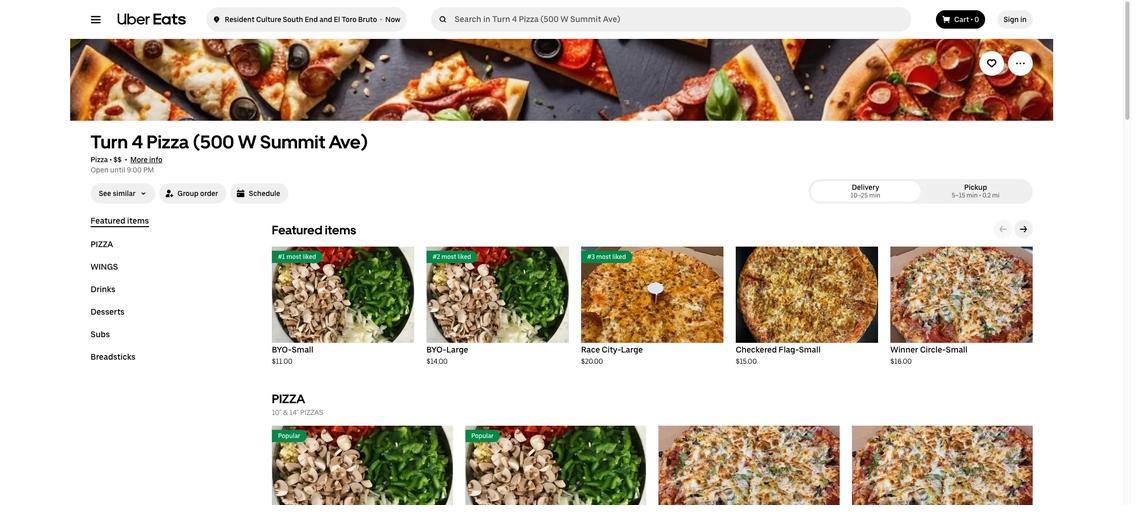 Task type: locate. For each thing, give the bounding box(es) containing it.
1 horizontal spatial large
[[621, 345, 643, 355]]

3 most from the left
[[596, 254, 611, 261]]

pickup 5–15 min • 0.2 mi
[[952, 183, 1000, 199]]

2 horizontal spatial most
[[596, 254, 611, 261]]

add to favorites image
[[987, 58, 997, 69]]

$16.00
[[891, 357, 912, 366]]

city-
[[602, 345, 621, 355]]

1 vertical spatial pizza
[[91, 156, 108, 164]]

featured items down see similar
[[91, 216, 149, 226]]

breadsticks button
[[91, 352, 136, 363]]

2 liked from the left
[[458, 254, 471, 261]]

1 byo- from the left
[[272, 345, 292, 355]]

0 horizontal spatial popular
[[278, 433, 300, 440]]

small inside "winner circle-small $16.00"
[[946, 345, 968, 355]]

large inside byo-large $14.00
[[446, 345, 468, 355]]

0 horizontal spatial pizza
[[91, 240, 113, 249]]

0 horizontal spatial featured items
[[91, 216, 149, 226]]

sign in link
[[998, 10, 1033, 29]]

large right the "race"
[[621, 345, 643, 355]]

•
[[380, 15, 382, 24], [971, 15, 973, 24], [110, 156, 112, 164], [125, 156, 127, 164], [979, 192, 981, 199]]

featured
[[91, 216, 125, 226], [272, 223, 322, 238]]

0 vertical spatial pizza
[[147, 131, 189, 153]]

#3 most liked
[[587, 254, 626, 261]]

featured up pizza button
[[91, 216, 125, 226]]

14"
[[289, 409, 299, 417]]

• right $$ at the left of page
[[125, 156, 127, 164]]

toro
[[342, 15, 357, 24]]

1 min from the left
[[869, 192, 881, 199]]

1 vertical spatial pizza
[[272, 392, 305, 407]]

large up $14.00
[[446, 345, 468, 355]]

0 horizontal spatial large
[[446, 345, 468, 355]]

checkered
[[736, 345, 777, 355]]

min
[[869, 192, 881, 199], [967, 192, 978, 199]]

0 horizontal spatial featured
[[91, 216, 125, 226]]

[object Object] radio
[[923, 181, 1029, 202]]

&
[[283, 409, 288, 417]]

liked right #1
[[303, 254, 316, 261]]

byo- up $11.00
[[272, 345, 292, 355]]

min inside pickup 5–15 min • 0.2 mi
[[967, 192, 978, 199]]

most for large
[[442, 254, 456, 261]]

9:00
[[127, 166, 142, 174]]

pizza • $$ • more info open until 9:00 pm
[[91, 156, 162, 174]]

large
[[446, 345, 468, 355], [621, 345, 643, 355]]

most for small
[[286, 254, 301, 261]]

2 byo- from the left
[[427, 345, 446, 355]]

byo-
[[272, 345, 292, 355], [427, 345, 446, 355]]

pizza up wings
[[91, 240, 113, 249]]

subs
[[91, 330, 110, 340]]

summit
[[260, 131, 325, 153]]

$11.00
[[272, 357, 293, 366]]

resident culture south end and el toro bruto • now
[[225, 15, 401, 24]]

0 horizontal spatial small
[[292, 345, 313, 355]]

1 horizontal spatial min
[[967, 192, 978, 199]]

now
[[385, 15, 401, 24]]

pizza up info
[[147, 131, 189, 153]]

end
[[305, 15, 318, 24]]

min inside delivery 10–25 min
[[869, 192, 881, 199]]

1 horizontal spatial most
[[442, 254, 456, 261]]

byo- up $14.00
[[427, 345, 446, 355]]

most
[[286, 254, 301, 261], [442, 254, 456, 261], [596, 254, 611, 261]]

byo- for small
[[272, 345, 292, 355]]

pizza up &
[[272, 392, 305, 407]]

1 horizontal spatial liked
[[458, 254, 471, 261]]

cart
[[955, 15, 969, 24]]

liked for city-
[[613, 254, 626, 261]]

popular
[[278, 433, 300, 440], [471, 433, 494, 440]]

items
[[127, 216, 149, 226], [325, 223, 356, 238]]

culture
[[256, 15, 281, 24]]

3 liked from the left
[[613, 254, 626, 261]]

0 horizontal spatial min
[[869, 192, 881, 199]]

el
[[334, 15, 340, 24]]

byo- inside byo-large $14.00
[[427, 345, 446, 355]]

2 min from the left
[[967, 192, 978, 199]]

main navigation menu image
[[91, 14, 101, 25]]

1 small from the left
[[292, 345, 313, 355]]

1 horizontal spatial pizza
[[272, 392, 305, 407]]

0
[[975, 15, 979, 24]]

1 most from the left
[[286, 254, 301, 261]]

1 horizontal spatial small
[[799, 345, 821, 355]]

2 small from the left
[[799, 345, 821, 355]]

uber eats home image
[[117, 13, 186, 26]]

1 horizontal spatial byo-
[[427, 345, 446, 355]]

items inside button
[[127, 216, 149, 226]]

liked for large
[[458, 254, 471, 261]]

featured items up #1 most liked
[[272, 223, 356, 238]]

featured items
[[91, 216, 149, 226], [272, 223, 356, 238]]

1 horizontal spatial popular
[[471, 433, 494, 440]]

2 popular from the left
[[471, 433, 494, 440]]

1 large from the left
[[446, 345, 468, 355]]

view more options image
[[1016, 58, 1026, 69]]

bruto
[[358, 15, 377, 24]]

similar
[[113, 189, 136, 198]]

cart • 0
[[955, 15, 979, 24]]

most right #2
[[442, 254, 456, 261]]

byo- for large
[[427, 345, 446, 355]]

pizzas
[[300, 409, 324, 417]]

info
[[149, 156, 162, 164]]

0 horizontal spatial items
[[127, 216, 149, 226]]

small inside the checkered flag-small $15.00
[[799, 345, 821, 355]]

2 most from the left
[[442, 254, 456, 261]]

small
[[292, 345, 313, 355], [799, 345, 821, 355], [946, 345, 968, 355]]

0 horizontal spatial byo-
[[272, 345, 292, 355]]

liked
[[303, 254, 316, 261], [458, 254, 471, 261], [613, 254, 626, 261]]

schedule button
[[230, 183, 288, 204], [230, 183, 288, 204]]

group order link
[[159, 183, 226, 204]]

• left the now
[[380, 15, 382, 24]]

liked right #2
[[458, 254, 471, 261]]

0 horizontal spatial pizza
[[91, 156, 108, 164]]

$$
[[113, 156, 122, 164]]

open
[[91, 166, 109, 174]]

min down delivery
[[869, 192, 881, 199]]

navigation
[[91, 216, 247, 375]]

min down pickup
[[967, 192, 978, 199]]

previous image
[[999, 225, 1007, 234]]

1 horizontal spatial pizza
[[147, 131, 189, 153]]

small inside byo-small $11.00
[[292, 345, 313, 355]]

$20.00
[[581, 357, 603, 366]]

1 liked from the left
[[303, 254, 316, 261]]

3 small from the left
[[946, 345, 968, 355]]

pizza 10" & 14" pizzas
[[272, 392, 324, 417]]

w
[[238, 131, 257, 153]]

most for city-
[[596, 254, 611, 261]]

more
[[130, 156, 148, 164]]

byo- inside byo-small $11.00
[[272, 345, 292, 355]]

desserts button
[[91, 307, 124, 318]]

2 large from the left
[[621, 345, 643, 355]]

0 vertical spatial pizza
[[91, 240, 113, 249]]

#3
[[587, 254, 595, 261]]

2 horizontal spatial small
[[946, 345, 968, 355]]

10–25
[[851, 192, 868, 199]]

0 horizontal spatial liked
[[303, 254, 316, 261]]

pizza
[[147, 131, 189, 153], [91, 156, 108, 164]]

most right #3
[[596, 254, 611, 261]]

drinks button
[[91, 285, 115, 295]]

0 horizontal spatial most
[[286, 254, 301, 261]]

pizza
[[91, 240, 113, 249], [272, 392, 305, 407]]

liked right #3
[[613, 254, 626, 261]]

2 horizontal spatial liked
[[613, 254, 626, 261]]

#2
[[433, 254, 440, 261]]

wings button
[[91, 262, 118, 272]]

pizza up open
[[91, 156, 108, 164]]

(500
[[193, 131, 234, 153]]

#2 most liked
[[433, 254, 471, 261]]

winner circle-small $16.00
[[891, 345, 968, 366]]

Search in Turn 4 Pizza (500 W Summit Ave) text field
[[455, 14, 907, 25]]

chevron down small image
[[140, 190, 147, 197]]

• left 0.2
[[979, 192, 981, 199]]

pizza inside 'pizza 10" & 14" pizzas'
[[272, 392, 305, 407]]

most right #1
[[286, 254, 301, 261]]

featured up #1 most liked
[[272, 223, 322, 238]]



Task type: describe. For each thing, give the bounding box(es) containing it.
drinks
[[91, 285, 115, 294]]

mi
[[992, 192, 1000, 199]]

10"
[[272, 409, 282, 417]]

#1 most liked
[[278, 254, 316, 261]]

1 horizontal spatial featured items
[[272, 223, 356, 238]]

flag-
[[779, 345, 799, 355]]

pickup
[[964, 183, 987, 192]]

min for pickup
[[967, 192, 978, 199]]

1 horizontal spatial items
[[325, 223, 356, 238]]

1 popular from the left
[[278, 433, 300, 440]]

min for delivery
[[869, 192, 881, 199]]

• left $$ at the left of page
[[110, 156, 112, 164]]

three dots horizontal button
[[1008, 51, 1033, 76]]

deliver to image
[[213, 13, 221, 26]]

next image
[[1020, 225, 1028, 234]]

race
[[581, 345, 600, 355]]

group
[[178, 189, 199, 198]]

breadsticks
[[91, 352, 136, 362]]

sign in
[[1004, 15, 1027, 24]]

delivery 10–25 min
[[851, 183, 881, 199]]

order
[[200, 189, 218, 198]]

byo-small $11.00
[[272, 345, 313, 366]]

checkered flag-small $15.00
[[736, 345, 821, 366]]

large inside race city-large $20.00
[[621, 345, 643, 355]]

#1
[[278, 254, 285, 261]]

pm
[[143, 166, 154, 174]]

desserts
[[91, 307, 124, 317]]

winner
[[891, 345, 918, 355]]

race city-large $20.00
[[581, 345, 643, 366]]

turn
[[91, 131, 128, 153]]

pizza button
[[91, 240, 113, 250]]

$14.00
[[427, 357, 448, 366]]

schedule
[[249, 189, 280, 198]]

0.2
[[983, 192, 991, 199]]

turn 4 pizza (500 w summit ave)
[[91, 131, 368, 153]]

delivery
[[852, 183, 879, 192]]

pizza for pizza 10" & 14" pizzas
[[272, 392, 305, 407]]

subs button
[[91, 330, 110, 340]]

small for winner circle-small
[[946, 345, 968, 355]]

[object Object] radio
[[813, 181, 919, 202]]

and
[[320, 15, 332, 24]]

in
[[1021, 15, 1027, 24]]

navigation containing featured items
[[91, 216, 247, 375]]

pizza for pizza
[[91, 240, 113, 249]]

• inside pickup 5–15 min • 0.2 mi
[[979, 192, 981, 199]]

featured items button
[[91, 216, 149, 227]]

$15.00
[[736, 357, 757, 366]]

see similar
[[99, 189, 136, 198]]

pizza inside the pizza • $$ • more info open until 9:00 pm
[[91, 156, 108, 164]]

see
[[99, 189, 111, 198]]

4
[[132, 131, 143, 153]]

featured inside button
[[91, 216, 125, 226]]

more info link
[[130, 156, 162, 164]]

south
[[283, 15, 303, 24]]

• left 0
[[971, 15, 973, 24]]

liked for small
[[303, 254, 316, 261]]

small for checkered flag-small
[[799, 345, 821, 355]]

heart outline link
[[980, 51, 1004, 76]]

circle-
[[920, 345, 946, 355]]

5–15
[[952, 192, 965, 199]]

sign
[[1004, 15, 1019, 24]]

ave)
[[329, 131, 368, 153]]

resident
[[225, 15, 255, 24]]

1 horizontal spatial featured
[[272, 223, 322, 238]]

group order
[[178, 189, 218, 198]]

wings
[[91, 262, 118, 272]]

until
[[110, 166, 125, 174]]

byo-large $14.00
[[427, 345, 468, 366]]



Task type: vqa. For each thing, say whether or not it's contained in the screenshot.
dialog dialog
no



